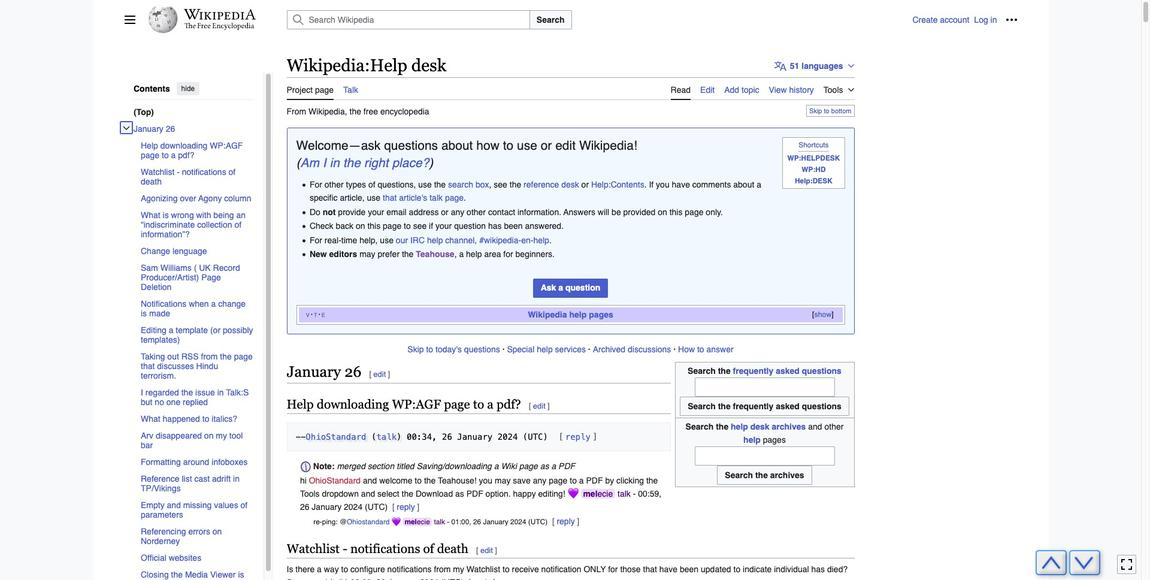 Task type: describe. For each thing, give the bounding box(es) containing it.
2 vertical spatial (
[[372, 432, 377, 442]]

in inside the welcome—ask questions about how to use or edit wikipedia! ( am i in the right place? )
[[330, 156, 340, 170]]

1 vertical spatial watchlist
[[287, 542, 340, 556]]

help right special
[[537, 345, 553, 354]]

referencing errors on norderney link
[[141, 523, 254, 549]]

configure
[[351, 565, 385, 574]]

t link
[[314, 311, 317, 319]]

on right the provided
[[658, 207, 668, 217]]

2 horizontal spatial pdf
[[586, 476, 603, 485]]

and welcome to the teahouse! you may save any page to a pdf by clicking the tools dropdown and select the download as pdf option. happy editing! 💜
[[300, 476, 658, 498]]

of inside the empty and missing values of parameters
[[240, 500, 247, 510]]

1 horizontal spatial that
[[383, 193, 397, 203]]

0 vertical spatial pages
[[589, 310, 614, 320]]

prefer
[[378, 249, 400, 259]]

0 horizontal spatial [ reply ]
[[393, 502, 420, 512]]

wikipedia help pages
[[528, 310, 614, 320]]

[ edit ] for january 26
[[369, 370, 390, 379]]

has inside do not provide your email address or any other contact information. answers will be provided on this page only. check back on this page to see if your question has been answered. for real-time help, use our irc help channel, #wikipedia-en-help . new editors may prefer the teahouse , a help area for beginners.
[[488, 221, 502, 231]]

no
[[155, 397, 164, 407]]

impossible?
[[141, 579, 185, 580]]

0 vertical spatial [ reply ]
[[558, 432, 598, 442]]

only.
[[706, 207, 723, 217]]

reference desk link
[[524, 180, 579, 190]]

official websites link
[[141, 549, 254, 566]]

notifications when a change is made link
[[141, 295, 254, 321]]

way
[[324, 565, 339, 574]]

1 vertical spatial pdf?
[[497, 397, 521, 412]]

talk up address
[[430, 193, 443, 203]]

that inside taking out rss from the page that discusses hindu terrorism.
[[141, 361, 155, 371]]

search for search the help desk archives and other help pages
[[686, 422, 714, 431]]

help:contents link
[[592, 180, 645, 190]]

main content containing wikipedia
[[282, 54, 1151, 580]]

help downloading wp:agf page to a pdf? inside "help downloading wp:agf page to a pdf?" link
[[141, 140, 243, 160]]

edit for watchlist  - notifications of death
[[481, 546, 493, 555]]

fullscreen image
[[1121, 559, 1133, 571]]

being
[[213, 210, 234, 220]]

(top)
[[133, 107, 154, 116]]

help down 'answered.'
[[534, 235, 550, 245]]

notifications
[[141, 299, 186, 308]]

agony
[[198, 193, 222, 203]]

0 vertical spatial ohiostandard
[[306, 432, 367, 442]]

place?
[[392, 156, 429, 170]]

you inside . if you have comments about a specific article, use
[[656, 180, 670, 190]]

adrift
[[212, 474, 231, 483]]

page inside 'help downloading wp:agf page to a pdf?'
[[141, 150, 159, 160]]

died?
[[828, 565, 848, 574]]

(utc) inside re-ping: @ ohiostandard 💜 mel ecie talk - 01:00, 26 january 2024 (utc) [ reply ]
[[529, 518, 548, 526]]

1 vertical spatial has
[[812, 565, 825, 574]]

ohiostandard link
[[347, 518, 390, 526]]

what is wrong with being an "indiscriminate collection of information"?
[[141, 210, 245, 239]]

editors
[[329, 249, 357, 259]]

the up download
[[424, 476, 436, 485]]

(or
[[210, 325, 220, 335]]

1 horizontal spatial questions
[[464, 345, 500, 354]]

2 vertical spatial reply button
[[557, 517, 575, 526]]

0 vertical spatial (utc)
[[523, 432, 548, 442]]

cast
[[194, 474, 210, 483]]

search button
[[530, 10, 572, 29]]

1 vertical spatial reply
[[397, 502, 415, 512]]

dropdown
[[322, 489, 359, 498]]

log
[[975, 15, 989, 25]]

1 horizontal spatial death
[[437, 542, 469, 556]]

1 horizontal spatial mel
[[583, 489, 598, 498]]

the up 00:59,
[[647, 476, 658, 485]]

note:
[[313, 462, 335, 471]]

view
[[769, 85, 787, 94]]

0 horizontal spatial your
[[368, 207, 384, 217]]

is for notifications
[[141, 308, 147, 318]]

0 vertical spatial talk link
[[377, 432, 397, 442]]

welcome—ask questions about how to use or edit wikipedia! ( am i in the right place? )
[[296, 138, 638, 170]]

2 vertical spatial that
[[643, 565, 657, 574]]

mel ecie talk
[[583, 489, 631, 498]]

agonizing
[[141, 193, 177, 203]]

00:34,
[[407, 432, 437, 442]]

1 vertical spatial for
[[608, 565, 618, 574]]

log in and more options image
[[1006, 14, 1018, 26]]

wikipedia : help desk
[[287, 56, 447, 75]]

1 horizontal spatial from
[[434, 565, 451, 574]]

2 horizontal spatial watchlist
[[467, 565, 501, 574]]

answered.
[[525, 221, 564, 231]]

what is wrong with being an "indiscriminate collection of information"? link
[[141, 206, 254, 242]]

ohiostandard link for hi
[[309, 476, 361, 485]]

edit for help downloading wp:agf page to a pdf?
[[533, 402, 546, 411]]

1 vertical spatial your
[[436, 221, 452, 231]]

is for closing
[[238, 570, 244, 579]]

for inside do not provide your email address or any other contact information. answers will be provided on this page only. check back on this page to see if your question has been answered. for real-time help, use our irc help channel, #wikipedia-en-help . new editors may prefer the teahouse , a help area for beginners.
[[310, 235, 322, 245]]

for inside do not provide your email address or any other contact information. answers will be provided on this page only. check back on this page to see if your question has been answered. for real-time help, use our irc help channel, #wikipedia-en-help . new editors may prefer the teahouse , a help area for beginners.
[[504, 249, 513, 259]]

a inside . if you have comments about a specific article, use
[[757, 180, 762, 190]]

happened
[[162, 414, 200, 423]]

skip for skip to today's questions
[[408, 345, 424, 354]]

errors
[[188, 526, 210, 536]]

from inside taking out rss from the page that discusses hindu terrorism.
[[201, 351, 218, 361]]

1 vertical spatial this
[[368, 221, 381, 231]]

1 vertical spatial .
[[464, 193, 466, 203]]

questions inside the welcome—ask questions about how to use or edit wikipedia! ( am i in the right place? )
[[384, 138, 438, 153]]

1 for from the top
[[310, 180, 322, 190]]

january inside re-ping: @ ohiostandard 💜 mel ecie talk - 01:00, 26 january 2024 (utc) [ reply ]
[[483, 518, 509, 526]]

editing a template (or possibly templates)
[[141, 325, 253, 344]]

use up that article's talk page .
[[418, 180, 432, 190]]

0 vertical spatial pdf
[[559, 462, 575, 471]]

from wikipedia, the free encyclopedia
[[287, 106, 430, 116]]

edit link for january 26
[[374, 370, 386, 379]]

teahouse link
[[416, 249, 455, 259]]

1 horizontal spatial as
[[540, 462, 549, 471]]

0 vertical spatial tools
[[824, 85, 844, 94]]

1 vertical spatial ohiostandard
[[309, 476, 361, 485]]

1 vertical spatial watchlist  - notifications of death
[[287, 542, 469, 556]]

1 vertical spatial have
[[660, 565, 678, 574]]

- inside re-ping: @ ohiostandard 💜 mel ecie talk - 01:00, 26 january 2024 (utc) [ reply ]
[[447, 518, 450, 526]]

the free encyclopedia image
[[185, 23, 255, 31]]

- inside 'watchlist  - notifications of death'
[[177, 167, 179, 176]]

) inside the welcome—ask questions about how to use or edit wikipedia! ( am i in the right place? )
[[429, 156, 434, 170]]

0 vertical spatial this
[[670, 207, 683, 217]]

note inside main content
[[783, 137, 845, 189]]

for other types of questions, use the search box , see the reference desk or help:contents
[[310, 180, 645, 190]]

question inside ask a question link
[[566, 283, 601, 292]]

out
[[167, 351, 179, 361]]

formatting
[[141, 457, 181, 467]]

real-
[[325, 235, 342, 245]]

and left select
[[361, 489, 375, 498]]

on inside arv disappeared on my tool bar
[[204, 431, 213, 440]]

help desk archives link
[[731, 422, 806, 431]]

1 vertical spatial )
[[397, 432, 402, 442]]

ohiostandard link for --
[[306, 432, 367, 442]]

help down ask a question link
[[570, 310, 587, 320]]

select
[[378, 489, 400, 498]]

other inside do not provide your email address or any other contact information. answers will be provided on this page only. check back on this page to see if your question has been answered. for real-time help, use our irc help channel, #wikipedia-en-help . new editors may prefer the teahouse , a help area for beginners.
[[467, 207, 486, 217]]

merged
[[337, 462, 366, 471]]

ecie inside re-ping: @ ohiostandard 💜 mel ecie talk - 01:00, 26 january 2024 (utc) [ reply ]
[[417, 518, 430, 526]]

page up save
[[519, 462, 538, 471]]

formatting around infoboxes
[[141, 457, 247, 467]]

i regarded the issue in talk:s but no one replied link
[[141, 384, 254, 410]]

any inside and welcome to the teahouse! you may save any page to a pdf by clicking the tools dropdown and select the download as pdf option. happy editing! 💜
[[533, 476, 547, 485]]

0 horizontal spatial other
[[325, 180, 344, 190]]

time
[[342, 235, 357, 245]]

read
[[671, 85, 691, 94]]

page inside taking out rss from the page that discusses hindu terrorism.
[[234, 351, 252, 361]]

51
[[790, 61, 800, 71]]

the left reference
[[510, 180, 522, 190]]

questions,
[[378, 180, 416, 190]]

of inside 'watchlist  - notifications of death'
[[228, 167, 235, 176]]

[ edit ] for watchlist  - notifications of death
[[477, 546, 497, 555]]

question inside do not provide your email address or any other contact information. answers will be provided on this page only. check back on this page to see if your question has been answered. for real-time help, use our irc help channel, #wikipedia-en-help . new editors may prefer the teahouse , a help area for beginners.
[[454, 221, 486, 231]]

wikipedia image
[[184, 9, 256, 20]]

i inside i regarded the issue in talk:s but no one replied
[[141, 387, 143, 397]]

in inside reference list cast adrift in tp/vikings
[[233, 474, 239, 483]]

0 vertical spatial reply
[[566, 432, 591, 442]]

is
[[287, 565, 293, 574]]

2 vertical spatial notifications
[[388, 565, 432, 574]]

my inside arv disappeared on my tool bar
[[216, 431, 227, 440]]

the inside i regarded the issue in talk:s but no one replied
[[181, 387, 193, 397]]

use inside the welcome—ask questions about how to use or edit wikipedia! ( am i in the right place? )
[[517, 138, 538, 153]]

what happened to italics? link
[[141, 410, 254, 427]]

see inside do not provide your email address or any other contact information. answers will be provided on this page only. check back on this page to see if your question has been answered. for real-time help, use our irc help channel, #wikipedia-en-help . new editors may prefer the teahouse , a help area for beginners.
[[413, 221, 427, 231]]

add topic link
[[725, 78, 760, 99]]

address
[[409, 207, 439, 217]]

2 vertical spatial questions
[[802, 366, 842, 376]]

26 inside re-ping: @ ohiostandard 💜 mel ecie talk - 01:00, 26 january 2024 (utc) [ reply ]
[[473, 518, 481, 526]]

you inside and welcome to the teahouse! you may save any page to a pdf by clicking the tools dropdown and select the download as pdf option. happy editing! 💜
[[479, 476, 493, 485]]

about inside the welcome—ask questions about how to use or edit wikipedia! ( am i in the right place? )
[[442, 138, 473, 153]]

0 vertical spatial pdf?
[[178, 150, 194, 160]]

by
[[606, 476, 614, 485]]

talk
[[343, 85, 358, 94]]

what for what is wrong with being an "indiscriminate collection of information"?
[[141, 210, 160, 220]]

0 horizontal spatial pdf
[[467, 489, 484, 498]]

2 vertical spatial help
[[287, 397, 314, 412]]

arv disappeared on my tool bar
[[141, 431, 243, 450]]

free
[[364, 106, 378, 116]]

right
[[364, 156, 389, 170]]

x small image
[[123, 124, 130, 131]]

the inside 'closing the media viewer is impossible?'
[[171, 570, 183, 579]]

lenguage
[[172, 246, 207, 256]]

an
[[236, 210, 245, 220]]

change
[[141, 246, 170, 256]]

edit inside the welcome—ask questions about how to use or edit wikipedia! ( am i in the right place? )
[[556, 138, 576, 153]]

help down our irc help channel, #wikipedia-en-help link
[[466, 249, 482, 259]]

talk link for - 01:00, 26 january 2024 (utc)
[[434, 518, 445, 526]]

as inside and welcome to the teahouse! you may save any page to a pdf by clicking the tools dropdown and select the download as pdf option. happy editing! 💜
[[456, 489, 464, 498]]

search the frequently asked questions
[[688, 366, 842, 376]]

that article's talk page link
[[383, 193, 464, 203]]

help:contents
[[592, 180, 645, 190]]

answer
[[707, 345, 734, 354]]

1 vertical spatial reply button
[[397, 502, 415, 512]]

show button
[[811, 309, 836, 321]]

of inside what is wrong with being an "indiscriminate collection of information"?
[[234, 220, 241, 229]]

will
[[598, 207, 610, 217]]

taking out rss from the page that discusses hindu terrorism. link
[[141, 348, 254, 384]]

search for search the frequently asked questions
[[688, 366, 716, 376]]

on right the back
[[356, 221, 365, 231]]

the down answer
[[718, 366, 731, 376]]

of right types
[[369, 180, 376, 190]]

help up help link
[[731, 422, 749, 431]]

official websites
[[141, 553, 201, 562]]

the up that article's talk page .
[[434, 180, 446, 190]]

0 vertical spatial reply button
[[566, 432, 591, 442]]

0 horizontal spatial january 26
[[133, 124, 175, 133]]

tools inside and welcome to the teahouse! you may save any page to a pdf by clicking the tools dropdown and select the download as pdf option. happy editing! 💜
[[300, 489, 320, 498]]

0 horizontal spatial help
[[141, 140, 158, 150]]

editing!
[[539, 489, 566, 498]]

1 vertical spatial desk
[[562, 180, 579, 190]]

special help services link
[[507, 345, 586, 354]]

skip to today's questions
[[408, 345, 500, 354]]

official
[[141, 553, 166, 562]]

the down welcome
[[402, 489, 414, 498]]

page inside "link"
[[315, 85, 334, 94]]

1 vertical spatial notifications
[[351, 542, 420, 556]]

to inside 'help downloading wp:agf page to a pdf?'
[[162, 150, 169, 160]]

help down the help desk archives link
[[744, 435, 761, 445]]

0 vertical spatial see
[[494, 180, 508, 190]]

skip to bottom link
[[810, 107, 852, 115]]

january inside - 00:59, 26 january 2024 (utc)
[[312, 502, 342, 512]]

wikipedia for wikipedia help pages
[[528, 310, 567, 320]]

desk for search the help desk archives and other help pages
[[751, 422, 770, 431]]

26 inside - 00:59, 26 january 2024 (utc)
[[300, 502, 310, 512]]

what for what happened to italics?
[[141, 414, 160, 423]]

1 horizontal spatial been
[[680, 565, 699, 574]]

about inside . if you have comments about a specific article, use
[[734, 180, 755, 190]]

( inside sam williams ( uk record producer/artist) page deletion
[[194, 263, 196, 272]]

with
[[196, 210, 211, 220]]

january up saving/downloading on the left bottom of the page
[[457, 432, 493, 442]]



Task type: vqa. For each thing, say whether or not it's contained in the screenshot.
"Educational attainment"
no



Task type: locate. For each thing, give the bounding box(es) containing it.
:
[[365, 56, 370, 75]]

0 vertical spatial (
[[296, 156, 301, 170]]

to inside the welcome—ask questions about how to use or edit wikipedia! ( am i in the right place? )
[[503, 138, 514, 153]]

2 horizontal spatial [ edit ]
[[529, 402, 550, 411]]

talk link up section
[[377, 432, 397, 442]]

- inside - 00:59, 26 january 2024 (utc)
[[633, 489, 636, 498]]

0 horizontal spatial ,
[[455, 249, 457, 259]]

2 horizontal spatial (
[[372, 432, 377, 442]]

(utc) down happy
[[529, 518, 548, 526]]

page down possibly
[[234, 351, 252, 361]]

use right "article,"
[[367, 193, 381, 203]]

if
[[429, 221, 433, 231]]

watchlist left receive
[[467, 565, 501, 574]]

v
[[306, 311, 310, 319]]

other inside "search the help desk archives and other help pages"
[[825, 422, 844, 431]]

1 vertical spatial 2024
[[344, 502, 363, 512]]

wp:agf down january 26 link
[[210, 140, 243, 150]]

on down what happened to italics? link
[[204, 431, 213, 440]]

is inside notifications when a change is made
[[141, 308, 147, 318]]

article,
[[340, 193, 365, 203]]

( up section
[[372, 432, 377, 442]]

irc
[[411, 235, 425, 245]]

uk
[[199, 263, 210, 272]]

2024 inside - 00:59, 26 january 2024 (utc)
[[344, 502, 363, 512]]

0 vertical spatial i
[[323, 156, 326, 170]]

taking
[[141, 351, 165, 361]]

is
[[162, 210, 169, 220], [141, 308, 147, 318], [238, 570, 244, 579]]

rss
[[181, 351, 198, 361]]

0 vertical spatial help
[[370, 56, 407, 75]]

0 vertical spatial january 26
[[133, 124, 175, 133]]

agonizing over agony column link
[[141, 190, 254, 206]]

is inside what is wrong with being an "indiscriminate collection of information"?
[[162, 210, 169, 220]]

how to answer
[[678, 345, 734, 354]]

1 vertical spatial is
[[141, 308, 147, 318]]

0 vertical spatial ecie
[[598, 489, 613, 498]]

shortcuts link
[[799, 141, 829, 149]]

in inside i regarded the issue in talk:s but no one replied
[[217, 387, 224, 397]]

about right comments
[[734, 180, 755, 190]]

skip for skip to bottom
[[810, 107, 823, 115]]

wiki
[[501, 462, 517, 471]]

that left 'out'
[[141, 361, 155, 371]]

edit link for watchlist  - notifications of death
[[481, 546, 493, 555]]

1 vertical spatial other
[[467, 207, 486, 217]]

my inside main content
[[453, 565, 464, 574]]

edit link for help downloading wp:agf page to a pdf?
[[533, 402, 546, 411]]

0 vertical spatial 💜
[[568, 489, 579, 498]]

or for wikipedia!
[[541, 138, 552, 153]]

death inside 'watchlist  - notifications of death'
[[141, 176, 162, 186]]

of up column
[[228, 167, 235, 176]]

1 vertical spatial edit link
[[533, 402, 546, 411]]

may inside do not provide your email address or any other contact information. answers will be provided on this page only. check back on this page to see if your question has been answered. for real-time help, use our irc help channel, #wikipedia-en-help . new editors may prefer the teahouse , a help area for beginners.
[[360, 249, 376, 259]]

and inside the empty and missing values of parameters
[[167, 500, 181, 510]]

1 vertical spatial from
[[434, 565, 451, 574]]

for up new
[[310, 235, 322, 245]]

ask a question
[[541, 283, 601, 292]]

0 vertical spatial or
[[541, 138, 552, 153]]

shortcuts wp:helpdesk wp:hd help:desk
[[788, 141, 841, 185]]

1 vertical spatial talk link
[[618, 489, 631, 498]]

january down - 00:59, 26 january 2024 (utc)
[[483, 518, 509, 526]]

2 horizontal spatial edit link
[[533, 402, 546, 411]]

skip left today's
[[408, 345, 424, 354]]

re-
[[314, 518, 322, 526]]

"indiscriminate
[[141, 220, 195, 229]]

1 horizontal spatial 💜
[[568, 489, 579, 498]]

1 horizontal spatial pages
[[763, 435, 786, 445]]

add
[[725, 85, 740, 94]]

pdf
[[559, 462, 575, 471], [586, 476, 603, 485], [467, 489, 484, 498]]

show
[[815, 311, 832, 319]]

skip down history
[[810, 107, 823, 115]]

notifications inside 'watchlist  - notifications of death'
[[182, 167, 226, 176]]

desk up the answers
[[562, 180, 579, 190]]

skip to bottom image
[[1039, 550, 1151, 575]]

(utc) inside - 00:59, 26 january 2024 (utc)
[[365, 502, 388, 512]]

history
[[790, 85, 814, 94]]

page down (top)
[[141, 150, 159, 160]]

search for search
[[537, 15, 565, 25]]

0 vertical spatial as
[[540, 462, 549, 471]]

log in link
[[975, 15, 998, 25]]

any up 'editing!'
[[533, 476, 547, 485]]

0 horizontal spatial from
[[201, 351, 218, 361]]

1 vertical spatial mel
[[405, 518, 417, 526]]

and down section
[[363, 476, 377, 485]]

to inside do not provide your email address or any other contact information. answers will be provided on this page only. check back on this page to see if your question has been answered. for real-time help, use our irc help channel, #wikipedia-en-help . new editors may prefer the teahouse , a help area for beginners.
[[404, 221, 411, 231]]

collection
[[197, 220, 232, 229]]

issue
[[195, 387, 215, 397]]

0 vertical spatial your
[[368, 207, 384, 217]]

@
[[340, 518, 347, 526]]

this
[[670, 207, 683, 217], [368, 221, 381, 231]]

my down 01:00,
[[453, 565, 464, 574]]

e
[[322, 311, 325, 319]]

or inside do not provide your email address or any other contact information. answers will be provided on this page only. check back on this page to see if your question has been answered. for real-time help, use our irc help channel, #wikipedia-en-help . new editors may prefer the teahouse , a help area for beginners.
[[441, 207, 449, 217]]

1 horizontal spatial wikipedia
[[528, 310, 567, 320]]

1 horizontal spatial about
[[734, 180, 755, 190]]

0 vertical spatial that
[[383, 193, 397, 203]]

2024 inside re-ping: @ ohiostandard 💜 mel ecie talk - 01:00, 26 january 2024 (utc) [ reply ]
[[511, 518, 527, 526]]

pdf? up watchlist  - notifications of death link
[[178, 150, 194, 160]]

note
[[783, 137, 845, 189]]

2 horizontal spatial or
[[582, 180, 589, 190]]

or inside the welcome—ask questions about how to use or edit wikipedia! ( am i in the right place? )
[[541, 138, 552, 153]]

editing a template (or possibly templates) link
[[141, 321, 254, 348]]

may down help,
[[360, 249, 376, 259]]

pdf left by
[[586, 476, 603, 485]]

skip to today's questions link
[[408, 345, 500, 354]]

desk for wikipedia : help desk
[[412, 56, 447, 75]]

0 vertical spatial search
[[537, 15, 565, 25]]

your left email
[[368, 207, 384, 217]]

0 horizontal spatial ecie
[[417, 518, 430, 526]]

0 vertical spatial what
[[141, 210, 160, 220]]

. if you have comments about a specific article, use
[[310, 180, 762, 203]]

in right adrift
[[233, 474, 239, 483]]

check
[[310, 221, 334, 231]]

1 horizontal spatial pdf
[[559, 462, 575, 471]]

do not provide your email address or any other contact information. answers will be provided on this page only. check back on this page to see if your question has been answered. for real-time help, use our irc help channel, #wikipedia-en-help . new editors may prefer the teahouse , a help area for beginners.
[[310, 207, 723, 259]]

section
[[368, 462, 394, 471]]

page up -- ohiostandard ( talk ) 00:34, 26 january 2024 (utc)
[[444, 397, 470, 412]]

answers
[[564, 207, 596, 217]]

mel inside re-ping: @ ohiostandard 💜 mel ecie talk - 01:00, 26 january 2024 (utc) [ reply ]
[[405, 518, 417, 526]]

main content
[[282, 54, 1151, 580]]

. inside do not provide your email address or any other contact information. answers will be provided on this page only. check back on this page to see if your question has been answered. for real-time help, use our irc help channel, #wikipedia-en-help . new editors may prefer the teahouse , a help area for beginners.
[[550, 235, 552, 245]]

1 horizontal spatial i
[[323, 156, 326, 170]]

what happened to italics?
[[141, 414, 237, 423]]

information image
[[300, 461, 311, 473]]

reference list cast adrift in tp/vikings link
[[141, 470, 254, 496]]

ohiostandard link
[[306, 432, 367, 442], [309, 476, 361, 485]]

been down contact
[[504, 221, 523, 231]]

talk link left 01:00,
[[434, 518, 445, 526]]

desk down search wikipedia "search field"
[[412, 56, 447, 75]]

0 horizontal spatial watchlist
[[141, 167, 174, 176]]

00:59,
[[638, 489, 662, 498]]

0 horizontal spatial wp:agf
[[210, 140, 243, 150]]

over
[[180, 193, 196, 203]]

template
[[176, 325, 208, 335]]

is left the made
[[141, 308, 147, 318]]

clicking
[[617, 476, 644, 485]]

this right the provided
[[670, 207, 683, 217]]

about left the 'how'
[[442, 138, 473, 153]]

1 horizontal spatial help downloading wp:agf page to a pdf?
[[287, 397, 521, 412]]

0 horizontal spatial that
[[141, 361, 155, 371]]

0 horizontal spatial 💜
[[392, 518, 401, 526]]

our
[[396, 235, 408, 245]]

i left 'no' on the left
[[141, 387, 143, 397]]

as up 'editing!'
[[540, 462, 549, 471]]

1 horizontal spatial skip
[[810, 107, 823, 115]]

what inside what is wrong with being an "indiscriminate collection of information"?
[[141, 210, 160, 220]]

talk inside re-ping: @ ohiostandard 💜 mel ecie talk - 01:00, 26 january 2024 (utc) [ reply ]
[[434, 518, 445, 526]]

wp:agf inside 'help downloading wp:agf page to a pdf?'
[[210, 140, 243, 150]]

wp:agf
[[210, 140, 243, 150], [392, 397, 441, 412]]

1 horizontal spatial january 26
[[287, 363, 362, 381]]

2 vertical spatial watchlist
[[467, 565, 501, 574]]

or up reference
[[541, 138, 552, 153]]

[ edit ] for help downloading wp:agf page to a pdf?
[[529, 402, 550, 411]]

you up option.
[[479, 476, 493, 485]]

tools down hi
[[300, 489, 320, 498]]

talk link for - 00:59, 26 january 2024 (utc)
[[618, 489, 631, 498]]

is left the wrong
[[162, 210, 169, 220]]

and right empty
[[167, 500, 181, 510]]

notifications when a change is made
[[141, 299, 246, 318]]

death up agonizing
[[141, 176, 162, 186]]

a inside and welcome to the teahouse! you may save any page to a pdf by clicking the tools dropdown and select the download as pdf option. happy editing! 💜
[[579, 476, 584, 485]]

0 vertical spatial from
[[201, 351, 218, 361]]

watchlist  - notifications of death up over
[[141, 167, 235, 186]]

1 vertical spatial downloading
[[317, 397, 389, 412]]

2 what from the top
[[141, 414, 160, 423]]

1 vertical spatial [ reply ]
[[393, 502, 420, 512]]

my
[[216, 431, 227, 440], [453, 565, 464, 574]]

or up the answers
[[582, 180, 589, 190]]

help up teahouse link
[[427, 235, 443, 245]]

language progressive image
[[775, 60, 787, 72]]

watchlist  - notifications of death inside watchlist  - notifications of death link
[[141, 167, 235, 186]]

desk inside "search the help desk archives and other help pages"
[[751, 422, 770, 431]]

how
[[678, 345, 695, 354]]

my left tool on the bottom left
[[216, 431, 227, 440]]

1 vertical spatial questions
[[464, 345, 500, 354]]

💜 inside re-ping: @ ohiostandard 💜 mel ecie talk - 01:00, 26 january 2024 (utc) [ reply ]
[[392, 518, 401, 526]]

from
[[287, 106, 306, 116]]

0 vertical spatial )
[[429, 156, 434, 170]]

wikipedia up "project page" "link" at the left
[[287, 56, 365, 75]]

asked
[[776, 366, 800, 376]]

this up help,
[[368, 221, 381, 231]]

save
[[513, 476, 531, 485]]

the left free
[[350, 106, 361, 116]]

0 horizontal spatial [ edit ]
[[369, 370, 390, 379]]

1 horizontal spatial any
[[533, 476, 547, 485]]

edit for january 26
[[374, 370, 386, 379]]

1 vertical spatial ohiostandard link
[[309, 476, 361, 485]]

january 26
[[133, 124, 175, 133], [287, 363, 362, 381]]

the right one
[[181, 387, 193, 397]]

) left 00:34,
[[397, 432, 402, 442]]

a
[[171, 150, 176, 160], [757, 180, 762, 190], [459, 249, 464, 259], [559, 283, 563, 292], [211, 299, 216, 308], [169, 325, 173, 335], [487, 397, 494, 412], [494, 462, 499, 471], [552, 462, 556, 471], [579, 476, 584, 485], [317, 565, 322, 574]]

has up "#wikipedia-"
[[488, 221, 502, 231]]

0 vertical spatial ohiostandard link
[[306, 432, 367, 442]]

2 vertical spatial (utc)
[[529, 518, 548, 526]]

reference list cast adrift in tp/vikings
[[141, 474, 239, 493]]

wikipedia for wikipedia : help desk
[[287, 56, 365, 75]]

death down 01:00,
[[437, 542, 469, 556]]

how
[[477, 138, 500, 153]]

0 vertical spatial for
[[310, 180, 322, 190]]

been inside do not provide your email address or any other contact information. answers will be provided on this page only. check back on this page to see if your question has been answered. for real-time help, use our irc help channel, #wikipedia-en-help . new editors may prefer the teahouse , a help area for beginners.
[[504, 221, 523, 231]]

have inside . if you have comments about a specific article, use
[[672, 180, 690, 190]]

1 horizontal spatial other
[[467, 207, 486, 217]]

1 vertical spatial see
[[413, 221, 427, 231]]

of down re-ping: @ ohiostandard 💜 mel ecie talk - 01:00, 26 january 2024 (utc) [ reply ]
[[423, 542, 434, 556]]

1 vertical spatial my
[[453, 565, 464, 574]]

january down the t link
[[287, 363, 341, 381]]

referencing
[[141, 526, 186, 536]]

💜 right ohiostandard
[[392, 518, 401, 526]]

Search Wikipedia search field
[[287, 10, 530, 29]]

wikipedia down the ask
[[528, 310, 567, 320]]

the
[[350, 106, 361, 116], [343, 156, 361, 170], [434, 180, 446, 190], [510, 180, 522, 190], [402, 249, 414, 259], [220, 351, 232, 361], [718, 366, 731, 376], [181, 387, 193, 397], [716, 422, 729, 431], [424, 476, 436, 485], [647, 476, 658, 485], [402, 489, 414, 498], [171, 570, 183, 579]]

channel,
[[446, 235, 477, 245]]

0 horizontal spatial )
[[397, 432, 402, 442]]

may inside and welcome to the teahouse! you may save any page to a pdf by clicking the tools dropdown and select the download as pdf option. happy editing! 💜
[[495, 476, 511, 485]]

1 vertical spatial 💜
[[392, 518, 401, 526]]

page down email
[[383, 221, 402, 231]]

(utc) up ohiostandard link
[[365, 502, 388, 512]]

when
[[189, 299, 209, 308]]

💜 inside and welcome to the teahouse! you may save any page to a pdf by clicking the tools dropdown and select the download as pdf option. happy editing! 💜
[[568, 489, 579, 498]]

2 horizontal spatial is
[[238, 570, 244, 579]]

1 horizontal spatial watchlist
[[287, 542, 340, 556]]

2 for from the top
[[310, 235, 322, 245]]

use inside . if you have comments about a specific article, use
[[367, 193, 381, 203]]

1 horizontal spatial ,
[[489, 180, 492, 190]]

None submit
[[680, 397, 850, 416], [718, 466, 813, 485], [680, 397, 850, 416], [718, 466, 813, 485]]

page down the search
[[445, 193, 464, 203]]

january down (top)
[[133, 124, 163, 133]]

your
[[368, 207, 384, 217], [436, 221, 452, 231]]

desk up help link
[[751, 422, 770, 431]]

change lenguage link
[[141, 242, 254, 259]]

download
[[416, 489, 453, 498]]

0 vertical spatial mel
[[583, 489, 598, 498]]

0 horizontal spatial .
[[464, 193, 466, 203]]

0 vertical spatial about
[[442, 138, 473, 153]]

questions up 'place?' in the top left of the page
[[384, 138, 438, 153]]

deletion
[[141, 282, 171, 292]]

a inside notifications when a change is made
[[211, 299, 216, 308]]

( inside the welcome—ask questions about how to use or edit wikipedia! ( am i in the right place? )
[[296, 156, 301, 170]]

menu image
[[124, 14, 136, 26]]

and right "archives"
[[809, 422, 823, 431]]

in right "issue" at the left bottom
[[217, 387, 224, 397]]

0 horizontal spatial this
[[368, 221, 381, 231]]

1 horizontal spatial question
[[566, 283, 601, 292]]

1 horizontal spatial is
[[162, 210, 169, 220]]

view history
[[769, 85, 814, 94]]

have right those
[[660, 565, 678, 574]]

0 vertical spatial watchlist
[[141, 167, 174, 176]]

2 horizontal spatial that
[[643, 565, 657, 574]]

2024 up wiki
[[498, 432, 518, 442]]

other left contact
[[467, 207, 486, 217]]

question up our irc help channel, #wikipedia-en-help link
[[454, 221, 486, 231]]

ohiostandard up dropdown
[[309, 476, 361, 485]]

view history link
[[769, 78, 814, 99]]

page inside and welcome to the teahouse! you may save any page to a pdf by clicking the tools dropdown and select the download as pdf option. happy editing! 💜
[[549, 476, 568, 485]]

help
[[370, 56, 407, 75], [141, 140, 158, 150], [287, 397, 314, 412]]

frequently asked questions link
[[733, 366, 842, 376]]

search box link
[[448, 180, 489, 190]]

use inside do not provide your email address or any other contact information. answers will be provided on this page only. check back on this page to see if your question has been answered. for real-time help, use our irc help channel, #wikipedia-en-help . new editors may prefer the teahouse , a help area for beginners.
[[380, 235, 394, 245]]

search inside button
[[537, 15, 565, 25]]

a inside do not provide your email address or any other contact information. answers will be provided on this page only. check back on this page to see if your question has been answered. for real-time help, use our irc help channel, #wikipedia-en-help . new editors may prefer the teahouse , a help area for beginners.
[[459, 249, 464, 259]]

wikipedia
[[287, 56, 365, 75], [528, 310, 567, 320]]

0 horizontal spatial desk
[[412, 56, 447, 75]]

, down channel,
[[455, 249, 457, 259]]

values
[[214, 500, 238, 510]]

Search search field
[[272, 10, 913, 29]]

for up specific
[[310, 180, 322, 190]]

tools up skip to bottom link
[[824, 85, 844, 94]]

1 vertical spatial help downloading wp:agf page to a pdf?
[[287, 397, 521, 412]]

1 horizontal spatial my
[[453, 565, 464, 574]]

talk
[[430, 193, 443, 203], [377, 432, 397, 442], [618, 489, 631, 498], [434, 518, 445, 526]]

2 vertical spatial reply
[[557, 517, 575, 526]]

1 horizontal spatial this
[[670, 207, 683, 217]]

1 horizontal spatial has
[[812, 565, 825, 574]]

hide button
[[176, 82, 199, 95]]

1 vertical spatial pdf
[[586, 476, 603, 485]]

, inside do not provide your email address or any other contact information. answers will be provided on this page only. check back on this page to see if your question has been answered. for real-time help, use our irc help channel, #wikipedia-en-help . new editors may prefer the teahouse , a help area for beginners.
[[455, 249, 457, 259]]

on inside referencing errors on norderney
[[212, 526, 222, 536]]

the inside "search the help desk archives and other help pages"
[[716, 422, 729, 431]]

the left the help desk archives link
[[716, 422, 729, 431]]

sam williams ( uk record producer/artist) page deletion
[[141, 263, 240, 292]]

talk left 01:00,
[[434, 518, 445, 526]]

talk down clicking at the bottom of the page
[[618, 489, 631, 498]]

and inside "search the help desk archives and other help pages"
[[809, 422, 823, 431]]

t
[[314, 311, 317, 319]]

1 vertical spatial january 26
[[287, 363, 362, 381]]

talk:s
[[226, 387, 249, 397]]

0 horizontal spatial question
[[454, 221, 486, 231]]

1 what from the top
[[141, 210, 160, 220]]

pages down the help desk archives link
[[763, 435, 786, 445]]

. inside . if you have comments about a specific article, use
[[645, 180, 647, 190]]

ecie down by
[[598, 489, 613, 498]]

2 horizontal spatial help
[[370, 56, 407, 75]]

1 horizontal spatial (
[[296, 156, 301, 170]]

1 horizontal spatial downloading
[[317, 397, 389, 412]]

use right the 'how'
[[517, 138, 538, 153]]

area
[[485, 249, 501, 259]]

specific
[[310, 193, 338, 203]]

help downloading wp:agf page to a pdf? down january 26 link
[[141, 140, 243, 160]]

reference
[[524, 180, 559, 190]]

None field
[[695, 378, 835, 397], [695, 446, 835, 466], [695, 378, 835, 397], [695, 446, 835, 466]]

or for other
[[441, 207, 449, 217]]

is inside 'closing the media viewer is impossible?'
[[238, 570, 244, 579]]

downloading inside 'help downloading wp:agf page to a pdf?'
[[160, 140, 207, 150]]

frequently
[[733, 366, 774, 376]]

0 vertical spatial 2024
[[498, 432, 518, 442]]

0 horizontal spatial as
[[456, 489, 464, 498]]

as down teahouse!
[[456, 489, 464, 498]]

page left only.
[[685, 207, 704, 217]]

on right errors
[[212, 526, 222, 536]]

the down official websites
[[171, 570, 183, 579]]

(utc) up save
[[523, 432, 548, 442]]

project
[[287, 85, 313, 94]]

the inside do not provide your email address or any other contact information. answers will be provided on this page only. check back on this page to see if your question has been answered. for real-time help, use our irc help channel, #wikipedia-en-help . new editors may prefer the teahouse , a help area for beginners.
[[402, 249, 414, 259]]

pages inside "search the help desk archives and other help pages"
[[763, 435, 786, 445]]

talk up section
[[377, 432, 397, 442]]

i inside the welcome—ask questions about how to use or edit wikipedia! ( am i in the right place? )
[[323, 156, 326, 170]]

( down welcome—ask
[[296, 156, 301, 170]]

watchlist  - notifications of death up configure
[[287, 542, 469, 556]]

search inside "search the help desk archives and other help pages"
[[686, 422, 714, 431]]

the inside taking out rss from the page that discusses hindu terrorism.
[[220, 351, 232, 361]]

of right values
[[240, 500, 247, 510]]

the right hindu at the bottom left of page
[[220, 351, 232, 361]]

the inside the welcome—ask questions about how to use or edit wikipedia! ( am i in the right place? )
[[343, 156, 361, 170]]

0 horizontal spatial watchlist  - notifications of death
[[141, 167, 235, 186]]

pages up archived
[[589, 310, 614, 320]]

0 vertical spatial any
[[451, 207, 465, 217]]

is right "viewer"
[[238, 570, 244, 579]]

empty
[[141, 500, 164, 510]]

wp:agf inside main content
[[392, 397, 441, 412]]

or right address
[[441, 207, 449, 217]]

0 horizontal spatial edit link
[[374, 370, 386, 379]]

1 vertical spatial [ edit ]
[[529, 402, 550, 411]]

💜 right 'editing!'
[[568, 489, 579, 498]]

1 vertical spatial (
[[194, 263, 196, 272]]

1 horizontal spatial [ edit ]
[[477, 546, 497, 555]]

help:desk link
[[795, 177, 833, 185]]

any inside do not provide your email address or any other contact information. answers will be provided on this page only. check back on this page to see if your question has been answered. for real-time help, use our irc help channel, #wikipedia-en-help . new editors may prefer the teahouse , a help area for beginners.
[[451, 207, 465, 217]]

infoboxes
[[211, 457, 247, 467]]

1 horizontal spatial edit link
[[481, 546, 493, 555]]

for right area
[[504, 249, 513, 259]]

1 horizontal spatial help
[[287, 397, 314, 412]]

0 vertical spatial has
[[488, 221, 502, 231]]

a inside editing a template (or possibly templates)
[[169, 325, 173, 335]]

pages
[[589, 310, 614, 320], [763, 435, 786, 445]]

watchlist inside 'watchlist  - notifications of death'
[[141, 167, 174, 176]]

page up 'editing!'
[[549, 476, 568, 485]]

our irc help channel, #wikipedia-en-help link
[[396, 235, 550, 245]]

personal tools navigation
[[913, 10, 1022, 29]]

0 horizontal spatial or
[[441, 207, 449, 217]]

help downloading wp:agf page to a pdf?
[[141, 140, 243, 160], [287, 397, 521, 412]]

see left if
[[413, 221, 427, 231]]

in inside personal tools "navigation"
[[991, 15, 998, 25]]

note containing shortcuts wp:helpdesk wp:hd help:desk
[[783, 137, 845, 189]]



